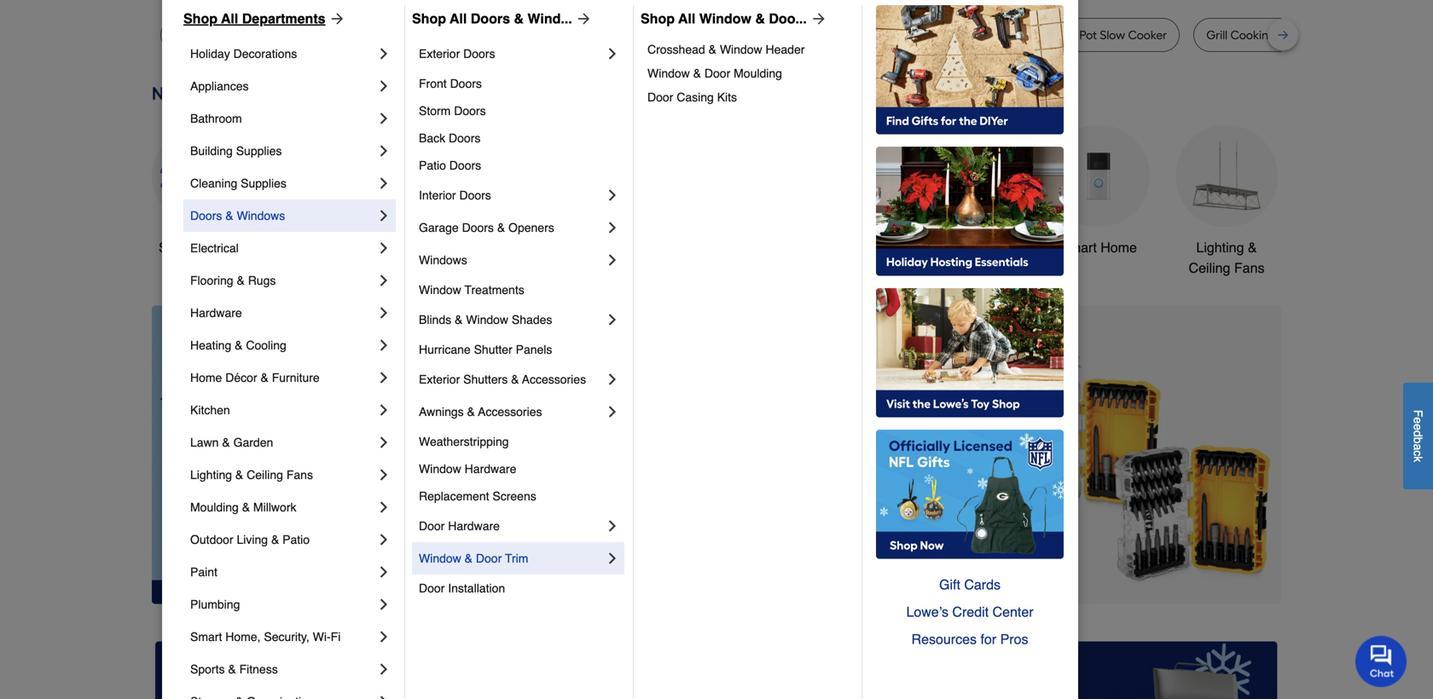 Task type: describe. For each thing, give the bounding box(es) containing it.
& inside shop all doors & wind... link
[[514, 11, 524, 26]]

holiday
[[190, 47, 230, 61]]

1 cooking from the left
[[843, 28, 889, 42]]

window inside blinds & window shades link
[[466, 313, 509, 327]]

new deals every day during 25 days of deals image
[[152, 79, 1282, 108]]

patio doors
[[419, 159, 481, 172]]

shop all window & doo...
[[641, 11, 807, 26]]

doors for front
[[450, 77, 482, 90]]

center
[[993, 605, 1034, 620]]

a
[[1412, 444, 1426, 451]]

sports & fitness link
[[190, 654, 376, 686]]

installation
[[448, 582, 505, 596]]

1 e from the top
[[1412, 418, 1426, 424]]

0 vertical spatial home
[[1101, 240, 1138, 256]]

chevron right image for sports & fitness
[[376, 661, 393, 679]]

outdoor for outdoor tools & equipment
[[794, 240, 844, 256]]

garden
[[234, 436, 273, 450]]

door hardware link
[[419, 510, 604, 543]]

shop all window & doo... link
[[641, 9, 828, 29]]

kits
[[718, 90, 737, 104]]

2 cooking from the left
[[1231, 28, 1277, 42]]

window & door trim link
[[419, 543, 604, 575]]

get up to 2 free select tools or batteries when you buy 1 with select purchases. image
[[155, 642, 512, 700]]

paint link
[[190, 556, 376, 589]]

garage doors & openers
[[419, 221, 555, 235]]

b
[[1412, 438, 1426, 444]]

flooring
[[190, 274, 234, 288]]

outdoor tools & equipment
[[794, 240, 892, 276]]

sports
[[190, 663, 225, 677]]

resources for pros
[[912, 632, 1029, 648]]

garage doors & openers link
[[419, 212, 604, 244]]

rack
[[1378, 28, 1405, 42]]

shop all doors & wind... link
[[412, 9, 593, 29]]

all for doors
[[450, 11, 467, 26]]

doors up shop all deals
[[190, 209, 222, 223]]

christmas decorations link
[[536, 125, 638, 279]]

chevron right image for garage doors & openers
[[604, 219, 621, 236]]

crosshead & window header link
[[648, 38, 850, 61]]

0 horizontal spatial lighting
[[190, 469, 232, 482]]

lawn & garden
[[190, 436, 273, 450]]

home décor & furniture
[[190, 371, 320, 385]]

doors for exterior
[[464, 47, 495, 61]]

& inside window & door trim "link"
[[465, 552, 473, 566]]

resources
[[912, 632, 977, 648]]

millwork
[[253, 501, 297, 515]]

header
[[766, 43, 805, 56]]

& inside lighting & ceiling fans
[[1249, 240, 1258, 256]]

window & door moulding
[[648, 67, 783, 80]]

chevron right image for kitchen
[[376, 402, 393, 419]]

front
[[419, 77, 447, 90]]

chevron right image for outdoor living & patio
[[376, 532, 393, 549]]

& inside "window & door moulding" link
[[694, 67, 702, 80]]

doors for back
[[449, 131, 481, 145]]

crock for crock pot slow cooker
[[1045, 28, 1077, 42]]

gift cards link
[[877, 572, 1064, 599]]

chevron right image for cleaning supplies
[[376, 175, 393, 192]]

weatherstripping
[[419, 435, 509, 449]]

recommended searches for you heading
[[152, 0, 1282, 4]]

cooling
[[246, 339, 287, 352]]

deals
[[213, 240, 248, 256]]

chevron right image for window & door trim
[[604, 550, 621, 568]]

supplies for cleaning supplies
[[241, 177, 287, 190]]

weatherstripping link
[[419, 428, 621, 456]]

0 vertical spatial hardware
[[190, 306, 242, 320]]

storm doors
[[419, 104, 486, 118]]

door for hardware
[[419, 520, 445, 533]]

storm
[[419, 104, 451, 118]]

& inside garage doors & openers link
[[497, 221, 505, 235]]

1 vertical spatial home
[[190, 371, 222, 385]]

outdoor tools & equipment link
[[792, 125, 894, 279]]

& inside shop all window & doo... link
[[756, 11, 766, 26]]

christmas
[[556, 240, 618, 256]]

smart home
[[1061, 240, 1138, 256]]

chevron right image for smart home, security, wi-fi
[[376, 629, 393, 646]]

1 vertical spatial lighting & ceiling fans link
[[190, 459, 376, 492]]

all for window
[[679, 11, 696, 26]]

pros
[[1001, 632, 1029, 648]]

visit the lowe's toy shop. image
[[877, 288, 1064, 418]]

shop for shop all departments
[[183, 11, 218, 26]]

chevron right image for awnings & accessories
[[604, 404, 621, 421]]

chevron right image for plumbing
[[376, 597, 393, 614]]

chevron right image for moulding & millwork
[[376, 499, 393, 516]]

scroll to item #5 image
[[949, 574, 990, 581]]

window inside window & door trim "link"
[[419, 552, 462, 566]]

window inside shop all window & doo... link
[[700, 11, 752, 26]]

0 horizontal spatial bathroom link
[[190, 102, 376, 135]]

flooring & rugs link
[[190, 265, 376, 297]]

all for departments
[[221, 11, 238, 26]]

awnings
[[419, 405, 464, 419]]

exterior shutters & accessories
[[419, 373, 586, 387]]

rugs
[[248, 274, 276, 288]]

door down the crosshead & window header on the top of page
[[705, 67, 731, 80]]

arrow right image
[[572, 10, 593, 27]]

lawn
[[190, 436, 219, 450]]

front doors
[[419, 77, 482, 90]]

exterior doors link
[[419, 38, 604, 70]]

chevron right image for lighting & ceiling fans
[[376, 467, 393, 484]]

crock for crock pot cooking pot
[[788, 28, 820, 42]]

& inside crosshead & window header link
[[709, 43, 717, 56]]

awnings & accessories link
[[419, 396, 604, 428]]

doors up exterior doors link
[[471, 11, 510, 26]]

credit
[[953, 605, 989, 620]]

doors for storm
[[454, 104, 486, 118]]

door for installation
[[419, 582, 445, 596]]

door inside "link"
[[476, 552, 502, 566]]

doors for garage
[[462, 221, 494, 235]]

door installation
[[419, 582, 505, 596]]

tools inside outdoor tools & equipment
[[847, 240, 879, 256]]

windows link
[[419, 244, 604, 277]]

openers
[[509, 221, 555, 235]]

interior doors
[[419, 189, 491, 202]]

outdoor for outdoor living & patio
[[190, 533, 234, 547]]

0 vertical spatial moulding
[[734, 67, 783, 80]]

officially licensed n f l gifts. shop now. image
[[877, 430, 1064, 560]]

1 cooker from the left
[[432, 28, 471, 42]]

scroll to item #2 image
[[822, 574, 863, 581]]

door installation link
[[419, 575, 621, 603]]

lowe's credit center link
[[877, 599, 1064, 626]]

find gifts for the diyer. image
[[877, 5, 1064, 135]]

chevron right image for blinds & window shades
[[604, 312, 621, 329]]

window hardware link
[[419, 456, 621, 483]]

security,
[[264, 631, 310, 644]]

doo...
[[769, 11, 807, 26]]

0 vertical spatial lighting & ceiling fans
[[1189, 240, 1265, 276]]

0 horizontal spatial bathroom
[[190, 112, 242, 125]]

chevron right image for electrical
[[376, 240, 393, 257]]

d
[[1412, 431, 1426, 438]]

holiday hosting essentials. image
[[877, 147, 1064, 277]]

hurricane shutter panels link
[[419, 336, 621, 364]]

heating & cooling link
[[190, 329, 376, 362]]

electrical link
[[190, 232, 376, 265]]

building supplies
[[190, 144, 282, 158]]

chevron right image for paint
[[376, 564, 393, 581]]

back doors
[[419, 131, 481, 145]]

gift
[[940, 577, 961, 593]]

chevron right image for appliances
[[376, 78, 393, 95]]

shop these last-minute gifts. $99 or less. quantities are limited and won't last. image
[[152, 306, 428, 605]]

0 horizontal spatial patio
[[283, 533, 310, 547]]

pot for instant pot
[[988, 28, 1006, 42]]

hardware for window hardware
[[465, 463, 517, 476]]

2 pot from the left
[[891, 28, 909, 42]]

resources for pros link
[[877, 626, 1064, 654]]

hardware link
[[190, 297, 376, 329]]

for
[[981, 632, 997, 648]]

smart for smart home, security, wi-fi
[[190, 631, 222, 644]]

wind...
[[528, 11, 572, 26]]

chat invite button image
[[1356, 636, 1408, 688]]

heating & cooling
[[190, 339, 287, 352]]

shop for shop all doors & wind...
[[412, 11, 446, 26]]

wi-
[[313, 631, 331, 644]]

window & door trim
[[419, 552, 532, 566]]

instant pot
[[948, 28, 1006, 42]]

up to 30 percent off select grills and accessories. image
[[922, 642, 1279, 700]]

f e e d b a c k
[[1412, 410, 1426, 463]]

cards
[[965, 577, 1001, 593]]

arrow right image for shop all departments
[[326, 10, 346, 27]]

crosshead & window header
[[648, 43, 805, 56]]

1 vertical spatial accessories
[[478, 405, 542, 419]]

décor
[[226, 371, 257, 385]]

ceiling inside lighting & ceiling fans
[[1189, 260, 1231, 276]]

patio inside 'link'
[[419, 159, 446, 172]]

0 horizontal spatial lighting & ceiling fans
[[190, 469, 313, 482]]

back doors link
[[419, 125, 621, 152]]



Task type: locate. For each thing, give the bounding box(es) containing it.
& inside lawn & garden link
[[222, 436, 230, 450]]

windows down garage
[[419, 253, 468, 267]]

home décor & furniture link
[[190, 362, 376, 394]]

scroll to item #4 image
[[908, 574, 949, 581]]

window up replacement at the left of page
[[419, 463, 462, 476]]

accessories down panels
[[522, 373, 586, 387]]

0 vertical spatial lighting
[[1197, 240, 1245, 256]]

0 vertical spatial decorations
[[233, 47, 297, 61]]

& inside outdoor living & patio link
[[271, 533, 279, 547]]

arrow right image inside the shop all departments link
[[326, 10, 346, 27]]

all right 'shop' on the top
[[194, 240, 209, 256]]

shop all departments
[[183, 11, 326, 26]]

living
[[237, 533, 268, 547]]

lighting & ceiling fans
[[1189, 240, 1265, 276], [190, 469, 313, 482]]

interior
[[419, 189, 456, 202]]

0 vertical spatial patio
[[419, 159, 446, 172]]

0 horizontal spatial smart
[[190, 631, 222, 644]]

patio
[[419, 159, 446, 172], [283, 533, 310, 547]]

home
[[1101, 240, 1138, 256], [190, 371, 222, 385]]

arrow right image inside shop all window & doo... link
[[807, 10, 828, 27]]

shop up crosshead
[[641, 11, 675, 26]]

f
[[1412, 410, 1426, 418]]

window up "window & door moulding" link
[[720, 43, 763, 56]]

hardware inside 'link'
[[465, 463, 517, 476]]

1 horizontal spatial smart
[[1061, 240, 1097, 256]]

3 shop from the left
[[641, 11, 675, 26]]

shades
[[512, 313, 553, 327]]

window treatments
[[419, 283, 525, 297]]

door left installation
[[419, 582, 445, 596]]

1 horizontal spatial windows
[[419, 253, 468, 267]]

hardware up replacement screens
[[465, 463, 517, 476]]

equipment
[[811, 260, 876, 276]]

window up blinds at the left of page
[[419, 283, 462, 297]]

decorations down the shop all departments link
[[233, 47, 297, 61]]

sports & fitness
[[190, 663, 278, 677]]

decorations for christmas
[[551, 260, 624, 276]]

arrow right image
[[326, 10, 346, 27], [807, 10, 828, 27], [1250, 455, 1267, 472]]

outdoor inside outdoor tools & equipment
[[794, 240, 844, 256]]

all up exterior doors
[[450, 11, 467, 26]]

doors down back doors
[[450, 159, 481, 172]]

1 vertical spatial patio
[[283, 533, 310, 547]]

chevron right image
[[604, 45, 621, 62], [376, 110, 393, 127], [376, 240, 393, 257], [604, 252, 621, 269], [376, 272, 393, 289], [376, 305, 393, 322], [604, 312, 621, 329], [376, 370, 393, 387], [376, 402, 393, 419], [376, 467, 393, 484], [604, 518, 621, 535], [604, 550, 621, 568], [376, 629, 393, 646]]

cooking
[[843, 28, 889, 42], [1231, 28, 1277, 42]]

1 horizontal spatial fans
[[1235, 260, 1265, 276]]

1 vertical spatial outdoor
[[190, 533, 234, 547]]

1 horizontal spatial slow
[[1100, 28, 1126, 42]]

door left trim
[[476, 552, 502, 566]]

0 vertical spatial fans
[[1235, 260, 1265, 276]]

doors down front doors
[[454, 104, 486, 118]]

patio down back
[[419, 159, 446, 172]]

replacement screens
[[419, 490, 537, 504]]

interior doors link
[[419, 179, 604, 212]]

lighting inside lighting & ceiling fans
[[1197, 240, 1245, 256]]

chevron right image for windows
[[604, 252, 621, 269]]

grill
[[1207, 28, 1228, 42]]

doors up storm doors in the top left of the page
[[450, 77, 482, 90]]

exterior down triple slow cooker
[[419, 47, 460, 61]]

0 vertical spatial outdoor
[[794, 240, 844, 256]]

doors for interior
[[460, 189, 491, 202]]

smart for smart home
[[1061, 240, 1097, 256]]

moulding up outdoor living & patio
[[190, 501, 239, 515]]

chevron right image for heating & cooling
[[376, 337, 393, 354]]

window up hurricane shutter panels
[[466, 313, 509, 327]]

moulding
[[734, 67, 783, 80], [190, 501, 239, 515]]

storm doors link
[[419, 97, 621, 125]]

1 horizontal spatial shop
[[412, 11, 446, 26]]

doors right garage
[[462, 221, 494, 235]]

shutter
[[474, 343, 513, 357]]

paint
[[190, 566, 218, 580]]

0 horizontal spatial tools
[[443, 240, 475, 256]]

2 crock from the left
[[1045, 28, 1077, 42]]

1 vertical spatial bathroom
[[942, 240, 1001, 256]]

exterior
[[419, 47, 460, 61], [419, 373, 460, 387]]

& inside awnings & accessories link
[[467, 405, 475, 419]]

blinds & window shades link
[[419, 304, 604, 336]]

2 horizontal spatial arrow right image
[[1250, 455, 1267, 472]]

moulding up door casing kits link
[[734, 67, 783, 80]]

shop for shop all window & doo...
[[641, 11, 675, 26]]

microwave countertop
[[510, 28, 635, 42]]

1 horizontal spatial patio
[[419, 159, 446, 172]]

window up the door installation
[[419, 552, 462, 566]]

3 pot from the left
[[988, 28, 1006, 42]]

fans inside lighting & ceiling fans
[[1235, 260, 1265, 276]]

appliances link
[[190, 70, 376, 102]]

1 vertical spatial exterior
[[419, 373, 460, 387]]

& inside home décor & furniture link
[[261, 371, 269, 385]]

1 horizontal spatial tools
[[847, 240, 879, 256]]

fi
[[331, 631, 341, 644]]

1 vertical spatial fans
[[287, 469, 313, 482]]

1 crock from the left
[[788, 28, 820, 42]]

tools up equipment
[[847, 240, 879, 256]]

slow
[[404, 28, 429, 42], [1100, 28, 1126, 42]]

doors down storm doors in the top left of the page
[[449, 131, 481, 145]]

accessories up the weatherstripping link
[[478, 405, 542, 419]]

smart
[[1061, 240, 1097, 256], [190, 631, 222, 644]]

cleaning supplies
[[190, 177, 287, 190]]

doors up the garage doors & openers at top left
[[460, 189, 491, 202]]

1 tools from the left
[[443, 240, 475, 256]]

chevron right image for bathroom
[[376, 110, 393, 127]]

decorations inside "link"
[[233, 47, 297, 61]]

0 vertical spatial smart
[[1061, 240, 1097, 256]]

hurricane
[[419, 343, 471, 357]]

& inside exterior shutters & accessories link
[[511, 373, 519, 387]]

2 shop from the left
[[412, 11, 446, 26]]

decorations for holiday
[[233, 47, 297, 61]]

cooker up exterior doors
[[432, 28, 471, 42]]

window down recommended searches for you heading
[[700, 11, 752, 26]]

2 exterior from the top
[[419, 373, 460, 387]]

blinds & window shades
[[419, 313, 553, 327]]

& inside outdoor tools & equipment
[[883, 240, 892, 256]]

arrow right image for shop all window & doo...
[[807, 10, 828, 27]]

1 vertical spatial moulding
[[190, 501, 239, 515]]

smart home, security, wi-fi
[[190, 631, 341, 644]]

smart home link
[[1048, 125, 1150, 258]]

k
[[1412, 457, 1426, 463]]

moulding & millwork link
[[190, 492, 376, 524]]

0 horizontal spatial moulding
[[190, 501, 239, 515]]

cooker left grill
[[1129, 28, 1168, 42]]

chevron right image for door hardware
[[604, 518, 621, 535]]

lowe's
[[907, 605, 949, 620]]

lighting & ceiling fans link
[[1176, 125, 1279, 279], [190, 459, 376, 492]]

arrow left image
[[469, 455, 486, 472]]

lawn & garden link
[[190, 427, 376, 459]]

0 vertical spatial ceiling
[[1189, 260, 1231, 276]]

shop all deals
[[159, 240, 248, 256]]

hardware down the flooring
[[190, 306, 242, 320]]

chevron right image for interior doors
[[604, 187, 621, 204]]

grate
[[1280, 28, 1311, 42]]

1 pot from the left
[[823, 28, 840, 42]]

e up d on the bottom
[[1412, 418, 1426, 424]]

instant
[[948, 28, 986, 42]]

1 vertical spatial smart
[[190, 631, 222, 644]]

bathroom
[[190, 112, 242, 125], [942, 240, 1001, 256]]

doors & windows link
[[190, 200, 376, 232]]

1 exterior from the top
[[419, 47, 460, 61]]

smart inside smart home, security, wi-fi link
[[190, 631, 222, 644]]

home,
[[226, 631, 261, 644]]

window inside window treatments "link"
[[419, 283, 462, 297]]

decorations down christmas on the left
[[551, 260, 624, 276]]

chevron right image for flooring & rugs
[[376, 272, 393, 289]]

windows
[[237, 209, 285, 223], [419, 253, 468, 267]]

& inside flooring & rugs "link"
[[237, 274, 245, 288]]

1 horizontal spatial decorations
[[551, 260, 624, 276]]

0 horizontal spatial fans
[[287, 469, 313, 482]]

exterior doors
[[419, 47, 495, 61]]

2 tools from the left
[[847, 240, 879, 256]]

hardware for door hardware
[[448, 520, 500, 533]]

0 horizontal spatial decorations
[[233, 47, 297, 61]]

doors for patio
[[450, 159, 481, 172]]

window down crosshead
[[648, 67, 690, 80]]

door left casing
[[648, 90, 674, 104]]

chevron right image for doors & windows
[[376, 207, 393, 224]]

cooker
[[432, 28, 471, 42], [1129, 28, 1168, 42]]

departments
[[242, 11, 326, 26]]

e up b
[[1412, 424, 1426, 431]]

1 horizontal spatial home
[[1101, 240, 1138, 256]]

shop up holiday on the left of the page
[[183, 11, 218, 26]]

4 pot from the left
[[1080, 28, 1098, 42]]

window
[[700, 11, 752, 26], [720, 43, 763, 56], [648, 67, 690, 80], [419, 283, 462, 297], [466, 313, 509, 327], [419, 463, 462, 476], [419, 552, 462, 566]]

decorations
[[233, 47, 297, 61], [551, 260, 624, 276]]

chevron right image for exterior shutters & accessories
[[604, 371, 621, 388]]

1 horizontal spatial crock
[[1045, 28, 1077, 42]]

casing
[[677, 90, 714, 104]]

exterior down hurricane
[[419, 373, 460, 387]]

& inside sports & fitness link
[[228, 663, 236, 677]]

supplies up cleaning supplies
[[236, 144, 282, 158]]

& inside moulding & millwork link
[[242, 501, 250, 515]]

2 cooker from the left
[[1129, 28, 1168, 42]]

christmas decorations
[[551, 240, 624, 276]]

garage
[[419, 221, 459, 235]]

door casing kits
[[648, 90, 737, 104]]

hardware down replacement screens
[[448, 520, 500, 533]]

outdoor living & patio link
[[190, 524, 376, 556]]

door casing kits link
[[648, 85, 850, 109]]

1 vertical spatial lighting
[[190, 469, 232, 482]]

f e e d b a c k button
[[1404, 383, 1434, 490]]

door for casing
[[648, 90, 674, 104]]

chevron right image for exterior doors
[[604, 45, 621, 62]]

& inside doors & windows link
[[226, 209, 233, 223]]

0 vertical spatial accessories
[[522, 373, 586, 387]]

screens
[[493, 490, 537, 504]]

0 horizontal spatial outdoor
[[190, 533, 234, 547]]

0 vertical spatial bathroom
[[190, 112, 242, 125]]

outdoor up equipment
[[794, 240, 844, 256]]

1 vertical spatial lighting & ceiling fans
[[190, 469, 313, 482]]

window inside window hardware 'link'
[[419, 463, 462, 476]]

supplies for building supplies
[[236, 144, 282, 158]]

exterior for exterior doors
[[419, 47, 460, 61]]

windows down cleaning supplies link
[[237, 209, 285, 223]]

all up crosshead
[[679, 11, 696, 26]]

electrical
[[190, 242, 239, 255]]

0 horizontal spatial ceiling
[[247, 469, 283, 482]]

1 horizontal spatial ceiling
[[1189, 260, 1231, 276]]

1 horizontal spatial outdoor
[[794, 240, 844, 256]]

heating
[[190, 339, 232, 352]]

ceiling
[[1189, 260, 1231, 276], [247, 469, 283, 482]]

1 vertical spatial decorations
[[551, 260, 624, 276]]

1 horizontal spatial arrow right image
[[807, 10, 828, 27]]

window & door moulding link
[[648, 61, 850, 85]]

exterior for exterior shutters & accessories
[[419, 373, 460, 387]]

1 vertical spatial hardware
[[465, 463, 517, 476]]

tools link
[[408, 125, 510, 258]]

1 horizontal spatial lighting
[[1197, 240, 1245, 256]]

outdoor up paint on the left
[[190, 533, 234, 547]]

0 horizontal spatial windows
[[237, 209, 285, 223]]

1 vertical spatial windows
[[419, 253, 468, 267]]

panels
[[516, 343, 553, 357]]

0 vertical spatial lighting & ceiling fans link
[[1176, 125, 1279, 279]]

awnings & accessories
[[419, 405, 542, 419]]

&
[[514, 11, 524, 26], [756, 11, 766, 26], [1314, 28, 1322, 42], [709, 43, 717, 56], [694, 67, 702, 80], [226, 209, 233, 223], [497, 221, 505, 235], [883, 240, 892, 256], [1249, 240, 1258, 256], [237, 274, 245, 288], [455, 313, 463, 327], [235, 339, 243, 352], [261, 371, 269, 385], [511, 373, 519, 387], [467, 405, 475, 419], [222, 436, 230, 450], [236, 469, 243, 482], [242, 501, 250, 515], [271, 533, 279, 547], [465, 552, 473, 566], [228, 663, 236, 677]]

1 horizontal spatial lighting & ceiling fans
[[1189, 240, 1265, 276]]

1 vertical spatial ceiling
[[247, 469, 283, 482]]

& inside 'heating & cooling' link
[[235, 339, 243, 352]]

exterior shutters & accessories link
[[419, 364, 604, 396]]

pot for crock pot slow cooker
[[1080, 28, 1098, 42]]

1 horizontal spatial bathroom
[[942, 240, 1001, 256]]

1 shop from the left
[[183, 11, 218, 26]]

2 e from the top
[[1412, 424, 1426, 431]]

tools down garage
[[443, 240, 475, 256]]

doors down shop all doors & wind...
[[464, 47, 495, 61]]

2 vertical spatial hardware
[[448, 520, 500, 533]]

c
[[1412, 451, 1426, 457]]

0 horizontal spatial cooker
[[432, 28, 471, 42]]

& inside blinds & window shades link
[[455, 313, 463, 327]]

all for deals
[[194, 240, 209, 256]]

pot for crock pot cooking pot
[[823, 28, 840, 42]]

0 horizontal spatial cooking
[[843, 28, 889, 42]]

1 horizontal spatial moulding
[[734, 67, 783, 80]]

1 horizontal spatial bathroom link
[[920, 125, 1022, 258]]

appliances
[[190, 79, 249, 93]]

doors
[[471, 11, 510, 26], [464, 47, 495, 61], [450, 77, 482, 90], [454, 104, 486, 118], [449, 131, 481, 145], [450, 159, 481, 172], [460, 189, 491, 202], [190, 209, 222, 223], [462, 221, 494, 235]]

0 horizontal spatial arrow right image
[[326, 10, 346, 27]]

door down replacement at the left of page
[[419, 520, 445, 533]]

1 vertical spatial supplies
[[241, 177, 287, 190]]

crock down doo...
[[788, 28, 820, 42]]

crock right instant pot
[[1045, 28, 1077, 42]]

2 slow from the left
[[1100, 28, 1126, 42]]

1 horizontal spatial lighting & ceiling fans link
[[1176, 125, 1279, 279]]

window inside "window & door moulding" link
[[648, 67, 690, 80]]

0 horizontal spatial shop
[[183, 11, 218, 26]]

0 vertical spatial windows
[[237, 209, 285, 223]]

shop up triple slow cooker
[[412, 11, 446, 26]]

supplies up doors & windows link
[[241, 177, 287, 190]]

all up holiday decorations
[[221, 11, 238, 26]]

chevron right image for home décor & furniture
[[376, 370, 393, 387]]

chevron right image
[[376, 45, 393, 62], [376, 78, 393, 95], [376, 143, 393, 160], [376, 175, 393, 192], [604, 187, 621, 204], [376, 207, 393, 224], [604, 219, 621, 236], [376, 337, 393, 354], [604, 371, 621, 388], [604, 404, 621, 421], [376, 434, 393, 451], [376, 499, 393, 516], [376, 532, 393, 549], [376, 564, 393, 581], [376, 597, 393, 614], [376, 661, 393, 679], [376, 694, 393, 700]]

chevron right image for lawn & garden
[[376, 434, 393, 451]]

0 horizontal spatial home
[[190, 371, 222, 385]]

2 horizontal spatial shop
[[641, 11, 675, 26]]

0 vertical spatial exterior
[[419, 47, 460, 61]]

0 horizontal spatial slow
[[404, 28, 429, 42]]

chevron right image for building supplies
[[376, 143, 393, 160]]

kitchen
[[190, 404, 230, 417]]

up to 35 percent off select small appliances. image
[[539, 642, 895, 700]]

1 slow from the left
[[404, 28, 429, 42]]

chevron right image for holiday decorations
[[376, 45, 393, 62]]

doors inside 'link'
[[450, 159, 481, 172]]

back
[[419, 131, 446, 145]]

up to 50 percent off select tools and accessories. image
[[455, 306, 1282, 605]]

0 horizontal spatial crock
[[788, 28, 820, 42]]

window inside crosshead & window header link
[[720, 43, 763, 56]]

doors & windows
[[190, 209, 285, 223]]

1 horizontal spatial cooking
[[1231, 28, 1277, 42]]

0 horizontal spatial lighting & ceiling fans link
[[190, 459, 376, 492]]

0 vertical spatial supplies
[[236, 144, 282, 158]]

1 horizontal spatial cooker
[[1129, 28, 1168, 42]]

fans
[[1235, 260, 1265, 276], [287, 469, 313, 482]]

chevron right image for hardware
[[376, 305, 393, 322]]

patio up the 'paint' link
[[283, 533, 310, 547]]

countertop
[[572, 28, 635, 42]]

smart inside smart home link
[[1061, 240, 1097, 256]]



Task type: vqa. For each thing, say whether or not it's contained in the screenshot.
Doo...
yes



